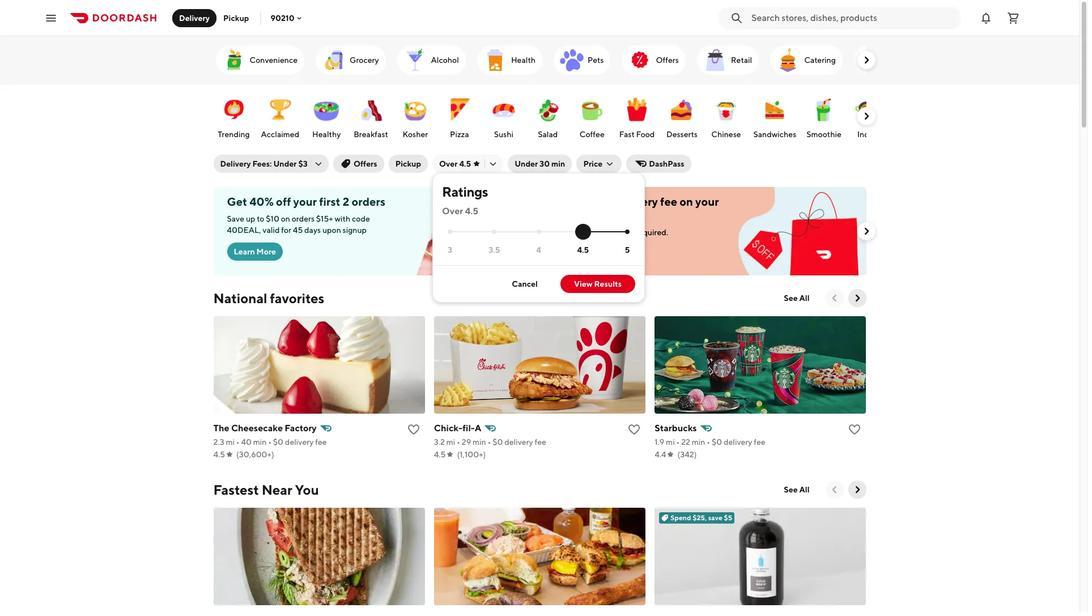 Task type: vqa. For each thing, say whether or not it's contained in the screenshot.
the Get DoorDash for Business link
no



Task type: locate. For each thing, give the bounding box(es) containing it.
learn more button down subtotal
[[558, 245, 614, 263]]

mi right 2.3
[[226, 438, 235, 447]]

to
[[257, 214, 265, 223]]

0 horizontal spatial learn more button
[[227, 243, 283, 261]]

click to add this store to your saved list image left chick-
[[407, 423, 421, 437]]

trending link
[[215, 90, 253, 142]]

1 vertical spatial delivery
[[220, 159, 251, 168]]

national favorites
[[214, 290, 325, 306]]

2.3
[[214, 438, 224, 447]]

1 horizontal spatial learn
[[565, 250, 586, 259]]

over 4.5
[[440, 159, 471, 168], [442, 206, 479, 217]]

offers button
[[333, 155, 384, 173]]

2 next button of carousel image from the top
[[861, 111, 873, 122]]

2 all from the top
[[800, 485, 810, 495]]

4.5 up ratings
[[460, 159, 471, 168]]

3 stars and over image
[[448, 230, 453, 234]]

mi right 3.2 on the bottom left
[[447, 438, 456, 447]]

under
[[274, 159, 297, 168], [515, 159, 538, 168]]

valid
[[263, 226, 280, 235]]

mi
[[226, 438, 235, 447], [447, 438, 456, 447], [666, 438, 675, 447]]

0 horizontal spatial mi
[[226, 438, 235, 447]]

min right "30"
[[552, 159, 566, 168]]

grocery image
[[320, 47, 348, 74]]

sandwiches
[[754, 130, 797, 139]]

2 horizontal spatial $​0
[[712, 438, 723, 447]]

on inside enjoy a $0 delivery fee on your first order.
[[680, 195, 694, 208]]

under left "30"
[[515, 159, 538, 168]]

• right 22
[[707, 438, 711, 447]]

learn down 40deal,
[[234, 247, 255, 256]]

minimum
[[601, 228, 635, 237]]

0 vertical spatial see all link
[[778, 289, 817, 307]]

min right 29
[[473, 438, 486, 447]]

40%
[[250, 195, 274, 208]]

• left 22
[[677, 438, 680, 447]]

1 vertical spatial next button of carousel image
[[852, 484, 863, 496]]

45
[[293, 226, 303, 235]]

0 horizontal spatial offers
[[354, 159, 378, 168]]

health image
[[482, 47, 509, 74]]

2 previous button of carousel image from the top
[[829, 484, 841, 496]]

health link
[[477, 45, 543, 75]]

coffee
[[580, 130, 605, 139]]

0 horizontal spatial $5
[[558, 228, 568, 237]]

orders up 45
[[292, 214, 315, 223]]

see for national favorites
[[785, 294, 798, 303]]

enjoy
[[558, 195, 588, 208]]

click to add this store to your saved list image left starbucks
[[628, 423, 642, 437]]

delivery down factory
[[285, 438, 314, 447]]

learn more for 40%
[[234, 247, 276, 256]]

$5 subtotal minimum required.
[[558, 228, 669, 237]]

1 vertical spatial offers
[[354, 159, 378, 168]]

over 4.5 up ratings
[[440, 159, 471, 168]]

$5 right save
[[725, 514, 733, 522]]

1 see all link from the top
[[778, 289, 817, 307]]

convenience image
[[220, 47, 248, 74]]

code
[[352, 214, 370, 223]]

desserts
[[667, 130, 698, 139]]

1 next button of carousel image from the top
[[852, 293, 863, 304]]

0 horizontal spatial pickup button
[[217, 9, 256, 27]]

on down dashpass
[[680, 195, 694, 208]]

alcohol image
[[402, 47, 429, 74]]

alcohol
[[431, 56, 459, 65]]

$​0 down the cheesecake factory on the bottom left
[[273, 438, 284, 447]]

$3
[[299, 159, 308, 168]]

1 vertical spatial first
[[558, 209, 580, 222]]

• down the cheesecake factory on the bottom left
[[268, 438, 272, 447]]

0 vertical spatial on
[[680, 195, 694, 208]]

1 all from the top
[[800, 294, 810, 303]]

0 vertical spatial pickup
[[223, 13, 249, 22]]

min for starbucks
[[692, 438, 706, 447]]

under left $3
[[274, 159, 297, 168]]

spend $25, save $5
[[671, 514, 733, 522]]

see all link for national favorites
[[778, 289, 817, 307]]

0 horizontal spatial on
[[281, 214, 290, 223]]

smoothie
[[807, 130, 842, 139]]

fee for starbucks
[[754, 438, 766, 447]]

learn down subtotal
[[565, 250, 586, 259]]

learn
[[234, 247, 255, 256], [565, 250, 586, 259]]

2 next button of carousel image from the top
[[852, 484, 863, 496]]

more for 40%
[[257, 247, 276, 256]]

0 horizontal spatial more
[[257, 247, 276, 256]]

0 vertical spatial orders
[[352, 195, 386, 208]]

0 horizontal spatial first
[[319, 195, 341, 208]]

$​0 for a
[[493, 438, 503, 447]]

0 vertical spatial all
[[800, 294, 810, 303]]

click to add this store to your saved list image for chick-fil-a
[[628, 423, 642, 437]]

mi right the 1.9
[[666, 438, 675, 447]]

you
[[295, 482, 319, 498]]

1 vertical spatial pickup
[[396, 159, 421, 168]]

learn more
[[234, 247, 276, 256], [565, 250, 607, 259]]

0 vertical spatial over 4.5
[[440, 159, 471, 168]]

1 vertical spatial previous button of carousel image
[[829, 484, 841, 496]]

2 vertical spatial next button of carousel image
[[861, 226, 873, 237]]

learn for get 40% off your first 2 orders
[[234, 247, 255, 256]]

pickup down 'kosher'
[[396, 159, 421, 168]]

fee inside enjoy a $0 delivery fee on your first order.
[[661, 195, 678, 208]]

•
[[236, 438, 240, 447], [268, 438, 272, 447], [457, 438, 461, 447], [488, 438, 491, 447], [677, 438, 680, 447], [707, 438, 711, 447]]

1 horizontal spatial learn more button
[[558, 245, 614, 263]]

2 click to add this store to your saved list image from the left
[[628, 423, 642, 437]]

40deal,
[[227, 226, 261, 235]]

2 • from the left
[[268, 438, 272, 447]]

0 vertical spatial next button of carousel image
[[852, 293, 863, 304]]

on up for
[[281, 214, 290, 223]]

retail image
[[702, 47, 729, 74]]

1 vertical spatial next button of carousel image
[[861, 111, 873, 122]]

first down enjoy
[[558, 209, 580, 222]]

chinese
[[712, 130, 742, 139]]

1 vertical spatial orders
[[292, 214, 315, 223]]

1 vertical spatial $5
[[725, 514, 733, 522]]

0 horizontal spatial under
[[274, 159, 297, 168]]

kosher
[[403, 130, 428, 139]]

0 horizontal spatial learn
[[234, 247, 255, 256]]

1 horizontal spatial delivery
[[220, 159, 251, 168]]

pickup button up convenience 'image'
[[217, 9, 256, 27]]

1 horizontal spatial first
[[558, 209, 580, 222]]

• left 40
[[236, 438, 240, 447]]

first left 2
[[319, 195, 341, 208]]

spend
[[671, 514, 692, 522]]

4 stars and over image
[[537, 230, 541, 234]]

your
[[294, 195, 317, 208], [696, 195, 720, 208]]

next button of carousel image
[[852, 293, 863, 304], [852, 484, 863, 496]]

$​0 right 22
[[712, 438, 723, 447]]

0 vertical spatial delivery
[[179, 13, 210, 22]]

min up (30,600+)
[[253, 438, 267, 447]]

0 horizontal spatial your
[[294, 195, 317, 208]]

delivery for delivery
[[179, 13, 210, 22]]

next button of carousel image
[[861, 54, 873, 66], [861, 111, 873, 122], [861, 226, 873, 237]]

2 under from the left
[[515, 159, 538, 168]]

pickup button down 'kosher'
[[389, 155, 428, 173]]

delivery
[[616, 195, 658, 208], [285, 438, 314, 447], [505, 438, 534, 447], [724, 438, 753, 447]]

see all link for fastest near you
[[778, 481, 817, 499]]

learn more down subtotal
[[565, 250, 607, 259]]

offers link
[[622, 45, 686, 75]]

• right 29
[[488, 438, 491, 447]]

0 vertical spatial first
[[319, 195, 341, 208]]

pickup right delivery button
[[223, 13, 249, 22]]

0 vertical spatial previous button of carousel image
[[829, 293, 841, 304]]

min right 22
[[692, 438, 706, 447]]

pets
[[588, 56, 604, 65]]

delivery right 22
[[724, 438, 753, 447]]

1 horizontal spatial pickup
[[396, 159, 421, 168]]

0 vertical spatial $5
[[558, 228, 568, 237]]

0 vertical spatial over
[[440, 159, 458, 168]]

4.4
[[655, 450, 667, 459]]

0 horizontal spatial click to add this store to your saved list image
[[407, 423, 421, 437]]

2 see all from the top
[[785, 485, 810, 495]]

(1,100+)
[[457, 450, 486, 459]]

30
[[540, 159, 550, 168]]

• left 29
[[457, 438, 461, 447]]

1 $​0 from the left
[[273, 438, 284, 447]]

pickup button
[[217, 9, 256, 27], [389, 155, 428, 173]]

3 • from the left
[[457, 438, 461, 447]]

delivery fees: under $3
[[220, 159, 308, 168]]

convenience link
[[216, 45, 305, 75]]

your inside enjoy a $0 delivery fee on your first order.
[[696, 195, 720, 208]]

0 horizontal spatial delivery
[[179, 13, 210, 22]]

1 horizontal spatial your
[[696, 195, 720, 208]]

learn for enjoy a $0 delivery fee on your first order.
[[565, 250, 586, 259]]

see
[[785, 294, 798, 303], [785, 485, 798, 495]]

next button of carousel image for fastest near you
[[852, 484, 863, 496]]

0 vertical spatial next button of carousel image
[[861, 54, 873, 66]]

0 horizontal spatial $​0
[[273, 438, 284, 447]]

2 $​0 from the left
[[493, 438, 503, 447]]

see all for fastest near you
[[785, 485, 810, 495]]

fil-
[[463, 423, 475, 434]]

over up 3 stars and over image
[[442, 206, 463, 217]]

up
[[246, 214, 255, 223]]

1 click to add this store to your saved list image from the left
[[407, 423, 421, 437]]

1 horizontal spatial mi
[[447, 438, 456, 447]]

4.5 inside button
[[460, 159, 471, 168]]

notification bell image
[[980, 11, 994, 25]]

4.5 down 2.3
[[214, 450, 225, 459]]

learn more down 40deal,
[[234, 247, 276, 256]]

1 previous button of carousel image from the top
[[829, 293, 841, 304]]

order.
[[582, 209, 613, 222]]

on inside save up to $10 on orders $15+ with code 40deal, valid for 45 days upon signup
[[281, 214, 290, 223]]

0 vertical spatial see
[[785, 294, 798, 303]]

offers right offers image
[[656, 56, 679, 65]]

get 40% off your first 2 orders
[[227, 195, 386, 208]]

0 vertical spatial see all
[[785, 294, 810, 303]]

1 vertical spatial see all link
[[778, 481, 817, 499]]

1 vertical spatial over 4.5
[[442, 206, 479, 217]]

1 mi from the left
[[226, 438, 235, 447]]

2 horizontal spatial mi
[[666, 438, 675, 447]]

delivery for starbucks
[[724, 438, 753, 447]]

1 horizontal spatial more
[[588, 250, 607, 259]]

min for chick-fil-a
[[473, 438, 486, 447]]

$5 left subtotal
[[558, 228, 568, 237]]

1 horizontal spatial $​0
[[493, 438, 503, 447]]

click to add this store to your saved list image
[[407, 423, 421, 437], [628, 423, 642, 437]]

click to add this store to your saved list image
[[849, 423, 862, 437]]

on
[[680, 195, 694, 208], [281, 214, 290, 223]]

1 horizontal spatial on
[[680, 195, 694, 208]]

0 horizontal spatial orders
[[292, 214, 315, 223]]

1 see from the top
[[785, 294, 798, 303]]

4.5
[[460, 159, 471, 168], [465, 206, 479, 217], [578, 245, 589, 254], [214, 450, 225, 459], [434, 450, 446, 459]]

3.2
[[434, 438, 445, 447]]

learn more button down 40deal,
[[227, 243, 283, 261]]

1 vertical spatial all
[[800, 485, 810, 495]]

fee
[[661, 195, 678, 208], [315, 438, 327, 447], [535, 438, 547, 447], [754, 438, 766, 447]]

5
[[625, 245, 630, 254]]

2 see all link from the top
[[778, 481, 817, 499]]

offers down breakfast
[[354, 159, 378, 168]]

over
[[440, 159, 458, 168], [442, 206, 463, 217]]

Store search: begin typing to search for stores available on DoorDash text field
[[752, 12, 955, 24]]

fee for chick-fil-a
[[535, 438, 547, 447]]

2 your from the left
[[696, 195, 720, 208]]

1 horizontal spatial under
[[515, 159, 538, 168]]

1 horizontal spatial click to add this store to your saved list image
[[628, 423, 642, 437]]

signup
[[343, 226, 367, 235]]

1 horizontal spatial $5
[[725, 514, 733, 522]]

1 horizontal spatial orders
[[352, 195, 386, 208]]

1 vertical spatial see all
[[785, 485, 810, 495]]

1 vertical spatial pickup button
[[389, 155, 428, 173]]

$​0 right 29
[[493, 438, 503, 447]]

click to add this store to your saved list image for the cheesecake factory
[[407, 423, 421, 437]]

0 horizontal spatial learn more
[[234, 247, 276, 256]]

3.5 stars and over image
[[492, 230, 497, 234]]

more for a
[[588, 250, 607, 259]]

more down subtotal
[[588, 250, 607, 259]]

orders up code
[[352, 195, 386, 208]]

2 see from the top
[[785, 485, 798, 495]]

get
[[227, 195, 247, 208]]

1 vertical spatial on
[[281, 214, 290, 223]]

1 vertical spatial see
[[785, 485, 798, 495]]

more down 'valid'
[[257, 247, 276, 256]]

1 see all from the top
[[785, 294, 810, 303]]

offers
[[656, 56, 679, 65], [354, 159, 378, 168]]

sushi
[[494, 130, 514, 139]]

pickup
[[223, 13, 249, 22], [396, 159, 421, 168]]

over down pizza
[[440, 159, 458, 168]]

delivery right $0
[[616, 195, 658, 208]]

delivery right 29
[[505, 438, 534, 447]]

1 horizontal spatial learn more
[[565, 250, 607, 259]]

over 4.5 down ratings
[[442, 206, 479, 217]]

delivery inside delivery button
[[179, 13, 210, 22]]

1 your from the left
[[294, 195, 317, 208]]

off
[[276, 195, 291, 208]]

1 horizontal spatial offers
[[656, 56, 679, 65]]

save up to $10 on orders $15+ with code 40deal, valid for 45 days upon signup
[[227, 214, 370, 235]]

previous button of carousel image
[[829, 293, 841, 304], [829, 484, 841, 496]]

2 mi from the left
[[447, 438, 456, 447]]

3 mi from the left
[[666, 438, 675, 447]]



Task type: describe. For each thing, give the bounding box(es) containing it.
grocery
[[350, 56, 379, 65]]

health
[[511, 56, 536, 65]]

fees:
[[253, 159, 272, 168]]

40
[[241, 438, 252, 447]]

see for fastest near you
[[785, 485, 798, 495]]

food
[[637, 130, 655, 139]]

6 • from the left
[[707, 438, 711, 447]]

$25,
[[693, 514, 707, 522]]

acclaimed
[[261, 130, 300, 139]]

4.5 down 3.2 on the bottom left
[[434, 450, 446, 459]]

fastest near you
[[214, 482, 319, 498]]

delivery button
[[172, 9, 217, 27]]

national favorites link
[[214, 289, 325, 307]]

subtotal
[[570, 228, 599, 237]]

mi for the
[[226, 438, 235, 447]]

min inside button
[[552, 159, 566, 168]]

delivery for delivery fees: under $3
[[220, 159, 251, 168]]

pets image
[[559, 47, 586, 74]]

over 4.5 button
[[433, 155, 504, 173]]

near
[[262, 482, 292, 498]]

cheesecake
[[231, 423, 283, 434]]

pizza
[[450, 130, 469, 139]]

cancel button
[[499, 275, 552, 293]]

open menu image
[[44, 11, 58, 25]]

1.9 mi • 22 min • $​0 delivery fee
[[655, 438, 766, 447]]

required.
[[636, 228, 669, 237]]

view results
[[574, 280, 622, 289]]

4.5 down subtotal
[[578, 245, 589, 254]]

5 stars and over image
[[626, 230, 630, 234]]

all for fastest near you
[[800, 485, 810, 495]]

trending
[[218, 130, 250, 139]]

3.5
[[489, 245, 500, 254]]

mi for chick-
[[447, 438, 456, 447]]

healthy
[[313, 130, 341, 139]]

starbucks
[[655, 423, 697, 434]]

fast food
[[620, 130, 655, 139]]

$0
[[599, 195, 614, 208]]

grocery link
[[316, 45, 386, 75]]

5 • from the left
[[677, 438, 680, 447]]

acclaimed link
[[259, 90, 302, 142]]

2
[[343, 195, 350, 208]]

over 4.5 inside button
[[440, 159, 471, 168]]

cancel
[[512, 280, 538, 289]]

min for the cheesecake factory
[[253, 438, 267, 447]]

a
[[591, 195, 597, 208]]

see all for national favorites
[[785, 294, 810, 303]]

1 under from the left
[[274, 159, 297, 168]]

view
[[574, 280, 593, 289]]

convenience
[[250, 56, 298, 65]]

4.5 down ratings
[[465, 206, 479, 217]]

previous button of carousel image for national favorites
[[829, 293, 841, 304]]

alcohol link
[[397, 45, 466, 75]]

under 30 min
[[515, 159, 566, 168]]

days
[[305, 226, 321, 235]]

factory
[[285, 423, 317, 434]]

flowers image
[[859, 47, 886, 74]]

delivery inside enjoy a $0 delivery fee on your first order.
[[616, 195, 658, 208]]

dashpass button
[[627, 155, 692, 173]]

enjoy a $0 delivery fee on your first order.
[[558, 195, 720, 222]]

0 items, open order cart image
[[1007, 11, 1021, 25]]

under inside button
[[515, 159, 538, 168]]

offers inside button
[[354, 159, 378, 168]]

ratings
[[442, 184, 488, 200]]

catering
[[805, 56, 836, 65]]

4
[[537, 245, 542, 254]]

the
[[214, 423, 230, 434]]

fastest
[[214, 482, 259, 498]]

pets link
[[554, 45, 611, 75]]

save
[[227, 214, 244, 223]]

1 vertical spatial over
[[442, 206, 463, 217]]

0 vertical spatial offers
[[656, 56, 679, 65]]

indian
[[858, 130, 881, 139]]

(342)
[[678, 450, 697, 459]]

save
[[709, 514, 723, 522]]

under 30 min button
[[508, 155, 572, 173]]

offers image
[[627, 47, 654, 74]]

1.9
[[655, 438, 665, 447]]

price
[[584, 159, 603, 168]]

3 $​0 from the left
[[712, 438, 723, 447]]

2.3 mi • 40 min • $​0 delivery fee
[[214, 438, 327, 447]]

a
[[475, 423, 482, 434]]

$10
[[266, 214, 280, 223]]

3 next button of carousel image from the top
[[861, 226, 873, 237]]

delivery for chick-fil-a
[[505, 438, 534, 447]]

29
[[462, 438, 471, 447]]

90210
[[271, 13, 295, 22]]

3
[[448, 245, 453, 254]]

favorites
[[270, 290, 325, 306]]

learn more button for a
[[558, 245, 614, 263]]

3.2 mi • 29 min • $​0 delivery fee
[[434, 438, 547, 447]]

next button of carousel image for national favorites
[[852, 293, 863, 304]]

national
[[214, 290, 267, 306]]

results
[[595, 280, 622, 289]]

learn more button for 40%
[[227, 243, 283, 261]]

$​0 for factory
[[273, 438, 284, 447]]

the cheesecake factory
[[214, 423, 317, 434]]

previous button of carousel image for fastest near you
[[829, 484, 841, 496]]

fee for the cheesecake factory
[[315, 438, 327, 447]]

over inside button
[[440, 159, 458, 168]]

fastest near you link
[[214, 481, 319, 499]]

4 • from the left
[[488, 438, 491, 447]]

1 next button of carousel image from the top
[[861, 54, 873, 66]]

chick-fil-a
[[434, 423, 482, 434]]

learn more for a
[[565, 250, 607, 259]]

delivery for the cheesecake factory
[[285, 438, 314, 447]]

0 horizontal spatial pickup
[[223, 13, 249, 22]]

90210 button
[[271, 13, 304, 22]]

catering image
[[775, 47, 803, 74]]

upon
[[323, 226, 341, 235]]

for
[[281, 226, 292, 235]]

orders inside save up to $10 on orders $15+ with code 40deal, valid for 45 days upon signup
[[292, 214, 315, 223]]

dashpass
[[650, 159, 685, 168]]

view results button
[[561, 275, 636, 293]]

first inside enjoy a $0 delivery fee on your first order.
[[558, 209, 580, 222]]

catering link
[[771, 45, 843, 75]]

salad
[[538, 130, 558, 139]]

retail
[[732, 56, 753, 65]]

all for national favorites
[[800, 294, 810, 303]]

(30,600+)
[[237, 450, 274, 459]]

1 horizontal spatial pickup button
[[389, 155, 428, 173]]

0 vertical spatial pickup button
[[217, 9, 256, 27]]

1 • from the left
[[236, 438, 240, 447]]



